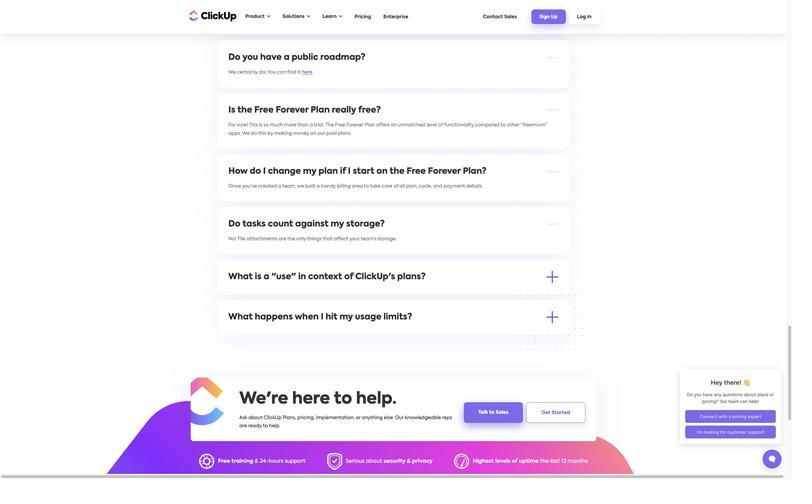 Task type: locate. For each thing, give the bounding box(es) containing it.
is left so
[[259, 123, 263, 127]]

1 horizontal spatial that
[[298, 306, 308, 311]]

unmatched
[[398, 123, 426, 127]]

end
[[418, 9, 427, 13]]

a down the down.
[[358, 306, 362, 311]]

1 horizontal spatial about
[[366, 459, 382, 464]]

0 horizontal spatial about
[[248, 415, 263, 420]]

usage inside "uses" are intended as a demonstration of paid plan features, allowing you to explore their value for your workflows. uses are cumulative throughout a workspace and they do not reset or count down. when you reach a use limit, you won't lose any data, but you won't be able to edit or create new items with that feature. you can find a breakdown which features have usage limits
[[439, 306, 453, 311]]

1 vertical spatial about
[[366, 459, 382, 464]]

1 vertical spatial is
[[255, 273, 262, 281]]

against
[[296, 220, 329, 228]]

learn
[[323, 14, 337, 19]]

1 vertical spatial that
[[298, 306, 308, 311]]

2 won't from the left
[[516, 298, 529, 303]]

limits?
[[384, 313, 413, 321]]

2 horizontal spatial that
[[323, 237, 333, 241]]

forever inside for sure! this is so much more than a trial. the free forever plan offers an unmatched level of functionality compared to other "freemium" apps. we do this by making money on our paid plans.
[[347, 123, 364, 127]]

product
[[246, 14, 265, 19]]

0 horizontal spatial &
[[255, 459, 259, 464]]

0 horizontal spatial able
[[258, 330, 268, 334]]

will
[[379, 9, 387, 13]]

be inside you'll still be able to use clickup, and we'll let you know as soon as a limit is reached. we're happy to provide a grace period to find the plan that works for you!
[[251, 330, 257, 334]]

or
[[339, 298, 344, 303], [239, 306, 244, 311], [356, 415, 361, 420]]

when
[[295, 313, 319, 321]]

icon of an odometer image
[[454, 454, 470, 469]]

1 horizontal spatial last
[[550, 459, 560, 464]]

what is a "use" in context of clickup's plans?
[[229, 273, 426, 281]]

find left it
[[288, 70, 297, 75]]

0 vertical spatial able
[[538, 298, 548, 303]]

0 vertical spatial can
[[277, 70, 286, 75]]

you've
[[242, 184, 257, 189]]

0 horizontal spatial help.
[[269, 424, 280, 429]]

i left hit
[[321, 313, 324, 321]]

can
[[277, 70, 286, 75], [338, 306, 347, 311]]

0 horizontal spatial and
[[288, 298, 297, 303]]

0 horizontal spatial find
[[288, 70, 297, 75]]

as inside "uses" are intended as a demonstration of paid plan features, allowing you to explore their value for your workflows. uses are cumulative throughout a workspace and they do not reset or count down. when you reach a use limit, you won't lose any data, but you won't be able to edit or create new items with that feature. you can find a breakdown which features have usage limits
[[276, 289, 281, 294]]

team's
[[361, 237, 377, 241]]

1 vertical spatial we
[[242, 131, 250, 136]]

2 horizontal spatial or
[[356, 415, 361, 420]]

which
[[390, 306, 404, 311]]

take
[[370, 184, 381, 189]]

hit
[[326, 313, 338, 321]]

1 do from the top
[[229, 53, 241, 62]]

enterprise link
[[380, 11, 412, 22]]

hours
[[269, 459, 283, 464]]

and inside "uses" are intended as a demonstration of paid plan features, allowing you to explore their value for your workflows. uses are cumulative throughout a workspace and they do not reset or count down. when you reach a use limit, you won't lose any data, but you won't be able to edit or create new items with that feature. you can find a breakdown which features have usage limits
[[288, 298, 297, 303]]

of right levels
[[512, 459, 518, 464]]

usage left limits
[[439, 306, 453, 311]]

feature.
[[309, 306, 327, 311]]

able down cumulative
[[538, 298, 548, 303]]

what down edit
[[229, 313, 253, 321]]

at
[[278, 9, 283, 13]]

for sure! this is so much more than a trial. the free forever plan offers an unmatched level of functionality compared to other "freemium" apps. we do this by making money on our paid plans.
[[229, 123, 548, 136]]

1 vertical spatial can
[[338, 306, 347, 311]]

1 vertical spatial plan
[[365, 123, 375, 127]]

0 horizontal spatial or
[[239, 306, 244, 311]]

1 vertical spatial what
[[229, 313, 253, 321]]

a left public
[[284, 53, 290, 62]]

support
[[285, 459, 306, 464]]

count inside "uses" are intended as a demonstration of paid plan features, allowing you to explore their value for your workflows. uses are cumulative throughout a workspace and they do not reset or count down. when you reach a use limit, you won't lose any data, but you won't be able to edit or create new items with that feature. you can find a breakdown which features have usage limits
[[345, 298, 359, 303]]

you inside "uses" are intended as a demonstration of paid plan features, allowing you to explore their value for your workflows. uses are cumulative throughout a workspace and they do not reset or count down. when you reach a use limit, you won't lose any data, but you won't be able to edit or create new items with that feature. you can find a breakdown which features have usage limits
[[328, 306, 337, 311]]

help. up anything
[[356, 391, 397, 407]]

forever up more
[[276, 106, 309, 114]]

as right soon
[[375, 330, 381, 334]]

items
[[272, 306, 285, 311]]

free up plans. at top left
[[335, 123, 345, 127]]

when inside "uses" are intended as a demonstration of paid plan features, allowing you to explore their value for your workflows. uses are cumulative throughout a workspace and they do not reset or count down. when you reach a use limit, you won't lose any data, but you won't be able to edit or create new items with that feature. you can find a breakdown which features have usage limits
[[375, 298, 389, 303]]

use
[[418, 298, 426, 303], [275, 330, 283, 334]]

for right value
[[454, 289, 461, 294]]

1 vertical spatial for
[[255, 338, 261, 343]]

0 vertical spatial about
[[248, 415, 263, 420]]

billing
[[445, 9, 459, 13], [337, 184, 351, 189]]

or right edit
[[239, 306, 244, 311]]

2 horizontal spatial and
[[434, 184, 443, 189]]

1 vertical spatial be
[[251, 330, 257, 334]]

when
[[306, 9, 319, 13], [375, 298, 389, 303]]

last inside you're free to cancel at anytime! when you do, your current plan will last until the end of your billing cycle, unless you choose to downgrade immediately.
[[388, 9, 397, 13]]

until
[[398, 9, 408, 13]]

count
[[268, 220, 293, 228], [345, 298, 359, 303]]

0 horizontal spatial usage
[[355, 313, 382, 321]]

on up care
[[377, 167, 388, 176]]

as up "workspace"
[[276, 289, 281, 294]]

1 horizontal spatial when
[[375, 298, 389, 303]]

clickup logo image
[[180, 373, 224, 425]]

able
[[538, 298, 548, 303], [258, 330, 268, 334]]

usage down "breakdown"
[[355, 313, 382, 321]]

your right 'end'
[[434, 9, 444, 13]]

forever up the "payment" at right top
[[428, 167, 461, 176]]

and left the "payment" at right top
[[434, 184, 443, 189]]

on
[[311, 131, 317, 136], [377, 167, 388, 176]]

1 horizontal spatial as
[[357, 330, 362, 334]]

is right limit
[[397, 330, 401, 334]]

payment
[[444, 184, 465, 189]]

count up attachments
[[268, 220, 293, 228]]

when right anytime!
[[306, 9, 319, 13]]

1 horizontal spatial you
[[328, 306, 337, 311]]

is
[[229, 106, 236, 114]]

have up 'we certainly do! you can find it here .'
[[261, 53, 282, 62]]

1 horizontal spatial use
[[418, 298, 426, 303]]

"use"
[[272, 273, 296, 281]]

won't down cumulative
[[516, 298, 529, 303]]

paid up reset
[[329, 289, 339, 294]]

or right reset
[[339, 298, 344, 303]]

1 horizontal spatial won't
[[516, 298, 529, 303]]

&
[[255, 459, 259, 464], [407, 459, 411, 464]]

sales right talk
[[496, 410, 509, 415]]

0 vertical spatial for
[[454, 289, 461, 294]]

able up the you!
[[258, 330, 268, 334]]

that right things
[[323, 237, 333, 241]]

1 horizontal spatial on
[[377, 167, 388, 176]]

1 horizontal spatial can
[[338, 306, 347, 311]]

1 vertical spatial on
[[377, 167, 388, 176]]

0 horizontal spatial plan
[[311, 106, 330, 114]]

plan inside you'll still be able to use clickup, and we'll let you know as soon as a limit is reached. we're happy to provide a grace period to find the plan that works for you!
[[540, 330, 550, 334]]

0 vertical spatial billing
[[445, 9, 459, 13]]

you up certainly
[[243, 53, 258, 62]]

1 horizontal spatial count
[[345, 298, 359, 303]]

cycle, right plan,
[[419, 184, 432, 189]]

paid inside "uses" are intended as a demonstration of paid plan features, allowing you to explore their value for your workflows. uses are cumulative throughout a workspace and they do not reset or count down. when you reach a use limit, you won't lose any data, but you won't be able to edit or create new items with that feature. you can find a breakdown which features have usage limits
[[329, 289, 339, 294]]

throughout
[[229, 298, 255, 303]]

are up throughout
[[245, 289, 252, 294]]

explore
[[410, 289, 427, 294]]

0 vertical spatial usage
[[439, 306, 453, 311]]

0 horizontal spatial in
[[298, 273, 306, 281]]

do up "no!"
[[229, 220, 241, 228]]

sales down choose
[[504, 14, 517, 19]]

levels
[[496, 459, 511, 464]]

what happens when i hit my usage limits?
[[229, 313, 413, 321]]

that inside "uses" are intended as a demonstration of paid plan features, allowing you to explore their value for your workflows. uses are cumulative throughout a workspace and they do not reset or count down. when you reach a use limit, you won't lose any data, but you won't be able to edit or create new items with that feature. you can find a breakdown which features have usage limits
[[298, 306, 308, 311]]

create
[[245, 306, 260, 311]]

training
[[232, 459, 253, 464]]

immediately.
[[229, 17, 259, 22]]

of inside for sure! this is so much more than a trial. the free forever plan offers an unmatched level of functionality compared to other "freemium" apps. we do this by making money on our paid plans.
[[439, 123, 443, 127]]

able inside you'll still be able to use clickup, and we'll let you know as soon as a limit is reached. we're happy to provide a grace period to find the plan that works for you!
[[258, 330, 268, 334]]

is inside for sure! this is so much more than a trial. the free forever plan offers an unmatched level of functionality compared to other "freemium" apps. we do this by making money on our paid plans.
[[259, 123, 263, 127]]

you right the let
[[333, 330, 342, 334]]

1 horizontal spatial billing
[[445, 9, 459, 13]]

plan
[[368, 9, 378, 13], [319, 167, 338, 176], [340, 289, 351, 294], [540, 330, 550, 334]]

1 vertical spatial help.
[[269, 424, 280, 429]]

0 vertical spatial my
[[303, 167, 317, 176]]

here up the pricing,
[[292, 391, 330, 407]]

do for do you have a public roadmap?
[[229, 53, 241, 62]]

built
[[306, 184, 316, 189]]

my up the affect
[[331, 220, 344, 228]]

public
[[292, 53, 319, 62]]

1 horizontal spatial forever
[[347, 123, 364, 127]]

as
[[276, 289, 281, 294], [357, 330, 362, 334], [375, 330, 381, 334]]

2 do from the top
[[229, 220, 241, 228]]

of right 'end'
[[428, 9, 433, 13]]

about for serious
[[366, 459, 382, 464]]

billing left area
[[337, 184, 351, 189]]

1 won't from the left
[[449, 298, 462, 303]]

2 horizontal spatial forever
[[428, 167, 461, 176]]

data,
[[484, 298, 496, 303]]

0 vertical spatial in
[[588, 15, 592, 19]]

can inside "uses" are intended as a demonstration of paid plan features, allowing you to explore their value for your workflows. uses are cumulative throughout a workspace and they do not reset or count down. when you reach a use limit, you won't lose any data, but you won't be able to edit or create new items with that feature. you can find a breakdown which features have usage limits
[[338, 306, 347, 311]]

a left trial.
[[310, 123, 313, 127]]

of inside you're free to cancel at anytime! when you do, your current plan will last until the end of your billing cycle, unless you choose to downgrade immediately.
[[428, 9, 433, 13]]

i up created in the left of the page
[[263, 167, 266, 176]]

1 horizontal spatial able
[[538, 298, 548, 303]]

reps
[[442, 415, 452, 420]]

and inside you'll still be able to use clickup, and we'll let you know as soon as a limit is reached. we're happy to provide a grace period to find the plan that works for you!
[[305, 330, 314, 334]]

2 vertical spatial is
[[397, 330, 401, 334]]

use left clickup,
[[275, 330, 283, 334]]

use inside "uses" are intended as a demonstration of paid plan features, allowing you to explore their value for your workflows. uses are cumulative throughout a workspace and they do not reset or count down. when you reach a use limit, you won't lose any data, but you won't be able to edit or create new items with that feature. you can find a breakdown which features have usage limits
[[418, 298, 426, 303]]

can up what happens when i hit my usage limits?
[[338, 306, 347, 311]]

are down ask
[[239, 424, 247, 429]]

paid down the
[[327, 131, 337, 136]]

you right do!
[[268, 70, 276, 75]]

1 horizontal spatial find
[[348, 306, 357, 311]]

reach
[[399, 298, 413, 303]]

your up lose
[[462, 289, 472, 294]]

about right serious
[[366, 459, 382, 464]]

1 vertical spatial my
[[331, 220, 344, 228]]

1 vertical spatial you
[[328, 306, 337, 311]]

pricing link
[[351, 11, 375, 22]]

of up not
[[323, 289, 327, 294]]

1 vertical spatial count
[[345, 298, 359, 303]]

0 horizontal spatial billing
[[337, 184, 351, 189]]

workflows.
[[473, 289, 498, 294]]

other
[[507, 123, 520, 127]]

when down allowing
[[375, 298, 389, 303]]

do!
[[259, 70, 267, 75]]

0 horizontal spatial when
[[306, 9, 319, 13]]

what for what happens when i hit my usage limits?
[[229, 313, 253, 321]]

2 vertical spatial or
[[356, 415, 361, 420]]

do left not
[[310, 298, 316, 303]]

on left our
[[311, 131, 317, 136]]

i
[[263, 167, 266, 176], [348, 167, 351, 176], [321, 313, 324, 321]]

0 vertical spatial count
[[268, 220, 293, 228]]

1 vertical spatial forever
[[347, 123, 364, 127]]

of up features,
[[345, 273, 354, 281]]

2 horizontal spatial find
[[521, 330, 530, 334]]

2 vertical spatial do
[[310, 298, 316, 303]]

last
[[388, 9, 397, 13], [550, 459, 560, 464]]

0 horizontal spatial can
[[277, 70, 286, 75]]

only
[[297, 237, 306, 241]]

0 vertical spatial and
[[434, 184, 443, 189]]

1 what from the top
[[229, 273, 253, 281]]

help.
[[356, 391, 397, 407], [269, 424, 280, 429]]

0 vertical spatial forever
[[276, 106, 309, 114]]

a inside for sure! this is so much more than a trial. the free forever plan offers an unmatched level of functionality compared to other "freemium" apps. we do this by making money on our paid plans.
[[310, 123, 313, 127]]

0 vertical spatial last
[[388, 9, 397, 13]]

of inside "uses" are intended as a demonstration of paid plan features, allowing you to explore their value for your workflows. uses are cumulative throughout a workspace and they do not reset or count down. when you reach a use limit, you won't lose any data, but you won't be able to edit or create new items with that feature. you can find a breakdown which features have usage limits
[[323, 289, 327, 294]]

0 vertical spatial when
[[306, 9, 319, 13]]

1 vertical spatial when
[[375, 298, 389, 303]]

for
[[229, 123, 236, 127]]

my for storage?
[[331, 220, 344, 228]]

about
[[248, 415, 263, 420], [366, 459, 382, 464]]

2 what from the top
[[229, 313, 253, 321]]

we left certainly
[[229, 70, 236, 75]]

do up certainly
[[229, 53, 241, 62]]

plan inside for sure! this is so much more than a trial. the free forever plan offers an unmatched level of functionality compared to other "freemium" apps. we do this by making money on our paid plans.
[[365, 123, 375, 127]]

clickup
[[264, 415, 282, 420]]

1 horizontal spatial be
[[531, 298, 537, 303]]

compared
[[475, 123, 500, 127]]

0 horizontal spatial won't
[[449, 298, 462, 303]]

here right it
[[302, 70, 313, 75]]

icon of a shield image
[[327, 453, 342, 470]]

24-
[[260, 459, 269, 464]]

much
[[270, 123, 283, 127]]

in up "demonstration"
[[298, 273, 306, 281]]

0 vertical spatial or
[[339, 298, 344, 303]]

0 vertical spatial paid
[[327, 131, 337, 136]]

by
[[268, 131, 274, 136]]

the left the only
[[288, 237, 295, 241]]

file
[[238, 237, 246, 241]]

to
[[255, 9, 260, 13], [517, 9, 522, 13], [501, 123, 506, 127], [364, 184, 369, 189], [404, 289, 409, 294], [549, 298, 554, 303], [269, 330, 274, 334], [454, 330, 459, 334], [515, 330, 520, 334], [334, 391, 352, 407], [489, 410, 495, 415], [263, 424, 268, 429]]

help. down clickup
[[269, 424, 280, 429]]

use down explore
[[418, 298, 426, 303]]

have down limit,
[[426, 306, 437, 311]]

security
[[384, 459, 406, 464]]

won't up limits
[[449, 298, 462, 303]]

about inside ask about clickup plans, pricing, implementation, or anything else. our knowledgeable reps are ready to help.
[[248, 415, 263, 420]]

in right log
[[588, 15, 592, 19]]

context
[[308, 273, 342, 281]]

2 vertical spatial and
[[305, 330, 314, 334]]

1 horizontal spatial for
[[454, 289, 461, 294]]

of left all
[[394, 184, 399, 189]]

1 horizontal spatial have
[[426, 306, 437, 311]]

do
[[229, 53, 241, 62], [229, 220, 241, 228]]

1 horizontal spatial or
[[339, 298, 344, 303]]

12
[[561, 459, 567, 464]]

0 horizontal spatial use
[[275, 330, 283, 334]]

forever for than
[[347, 123, 364, 127]]

about up ready
[[248, 415, 263, 420]]

the
[[409, 9, 417, 13], [238, 106, 253, 114], [390, 167, 405, 176], [288, 237, 295, 241], [531, 330, 539, 334], [540, 459, 549, 464]]

count down features,
[[345, 298, 359, 303]]

solutions
[[283, 14, 305, 19]]

1 vertical spatial cycle,
[[419, 184, 432, 189]]

you down reset
[[328, 306, 337, 311]]

of right level
[[439, 123, 443, 127]]

my
[[303, 167, 317, 176], [331, 220, 344, 228], [340, 313, 353, 321]]

1 horizontal spatial we
[[242, 131, 250, 136]]

& left privacy
[[407, 459, 411, 464]]

0 vertical spatial be
[[531, 298, 537, 303]]

and left the we'll
[[305, 330, 314, 334]]

the right is
[[238, 106, 253, 114]]

2 & from the left
[[407, 459, 411, 464]]

features
[[405, 306, 425, 311]]

that down you'll
[[229, 338, 239, 343]]

once
[[229, 184, 241, 189]]

0 vertical spatial do
[[229, 53, 241, 62]]

won't
[[449, 298, 462, 303], [516, 298, 529, 303]]

we inside for sure! this is so much more than a trial. the free forever plan offers an unmatched level of functionality compared to other "freemium" apps. we do this by making money on our paid plans.
[[242, 131, 250, 136]]

and
[[434, 184, 443, 189], [288, 298, 297, 303], [305, 330, 314, 334]]

my right hit
[[340, 313, 353, 321]]

0 horizontal spatial on
[[311, 131, 317, 136]]

1 horizontal spatial cycle,
[[460, 9, 474, 13]]

do up you've
[[250, 167, 261, 176]]

1 vertical spatial have
[[426, 306, 437, 311]]

0 vertical spatial is
[[259, 123, 263, 127]]

billing left unless
[[445, 9, 459, 13]]

1 vertical spatial and
[[288, 298, 297, 303]]

new
[[262, 306, 271, 311]]

be right still
[[251, 330, 257, 334]]

affect
[[334, 237, 349, 241]]

1 vertical spatial paid
[[329, 289, 339, 294]]

1 horizontal spatial i
[[321, 313, 324, 321]]

a up "workspace"
[[282, 289, 286, 294]]

0 vertical spatial use
[[418, 298, 426, 303]]

0 horizontal spatial be
[[251, 330, 257, 334]]

trial.
[[314, 123, 325, 127]]

the right period
[[531, 330, 539, 334]]

1 vertical spatial sales
[[496, 410, 509, 415]]

forever up plans. at top left
[[347, 123, 364, 127]]

forever for i
[[428, 167, 461, 176]]

that down they
[[298, 306, 308, 311]]

1 & from the left
[[255, 459, 259, 464]]

your right do,
[[338, 9, 349, 13]]

cycle, left unless
[[460, 9, 474, 13]]

can left it
[[277, 70, 286, 75]]



Task type: vqa. For each thing, say whether or not it's contained in the screenshot.
Dashboards BUTTON
no



Task type: describe. For each thing, give the bounding box(es) containing it.
free inside for sure! this is so much more than a trial. the free forever plan offers an unmatched level of functionality compared to other "freemium" apps. we do this by making money on our paid plans.
[[335, 123, 345, 127]]

ask
[[239, 415, 247, 420]]

0 horizontal spatial cycle,
[[419, 184, 432, 189]]

billing inside you're free to cancel at anytime! when you do, your current plan will last until the end of your billing cycle, unless you choose to downgrade immediately.
[[445, 9, 459, 13]]

money
[[293, 131, 309, 136]]

free right the icon of life preserver ring
[[218, 459, 230, 464]]

a left limit
[[382, 330, 385, 334]]

1 vertical spatial in
[[298, 273, 306, 281]]

free training link
[[218, 459, 253, 464]]

level
[[427, 123, 437, 127]]

you up contact
[[490, 9, 498, 13]]

talk to sales button
[[464, 402, 523, 423]]

down.
[[360, 298, 374, 303]]

plan inside you're free to cancel at anytime! when you do, your current plan will last until the end of your billing cycle, unless you choose to downgrade immediately.
[[368, 9, 378, 13]]

you down value
[[440, 298, 448, 303]]

your inside "uses" are intended as a demonstration of paid plan features, allowing you to explore their value for your workflows. uses are cumulative throughout a workspace and they do not reset or count down. when you reach a use limit, you won't lose any data, but you won't be able to edit or create new items with that feature. you can find a breakdown which features have usage limits
[[462, 289, 472, 294]]

2 horizontal spatial as
[[375, 330, 381, 334]]

making
[[275, 131, 292, 136]]

that inside you'll still be able to use clickup, and we'll let you know as soon as a limit is reached. we're happy to provide a grace period to find the plan that works for you!
[[229, 338, 239, 343]]

it
[[298, 70, 301, 75]]

current
[[350, 9, 367, 13]]

1 vertical spatial usage
[[355, 313, 382, 321]]

product button
[[242, 10, 274, 24]]

help. inside ask about clickup plans, pricing, implementation, or anything else. our knowledgeable reps are ready to help.
[[269, 424, 280, 429]]

log in
[[577, 15, 592, 19]]

we
[[298, 184, 304, 189]]

1 vertical spatial or
[[239, 306, 244, 311]]

0 vertical spatial sales
[[504, 14, 517, 19]]

0 horizontal spatial forever
[[276, 106, 309, 114]]

workspace
[[260, 298, 287, 303]]

edit
[[229, 306, 238, 311]]

clickup image
[[187, 9, 237, 22]]

happy
[[438, 330, 453, 334]]

do for do tasks count against my storage?
[[229, 220, 241, 228]]

soon
[[363, 330, 374, 334]]

free up plan,
[[407, 167, 426, 176]]

a up intended
[[264, 273, 270, 281]]

use inside you'll still be able to use clickup, and we'll let you know as soon as a limit is reached. we're happy to provide a grace period to find the plan that works for you!
[[275, 330, 283, 334]]

you up which
[[390, 298, 398, 303]]

sign up button
[[532, 10, 566, 24]]

are inside ask about clickup plans, pricing, implementation, or anything else. our knowledgeable reps are ready to help.
[[239, 424, 247, 429]]

a up create
[[256, 298, 259, 303]]

pricing,
[[297, 415, 315, 420]]

are right uses
[[510, 289, 518, 294]]

able inside "uses" are intended as a demonstration of paid plan features, allowing you to explore their value for your workflows. uses are cumulative throughout a workspace and they do not reset or count down. when you reach a use limit, you won't lose any data, but you won't be able to edit or create new items with that feature. you can find a breakdown which features have usage limits
[[538, 298, 548, 303]]

1 vertical spatial last
[[550, 459, 560, 464]]

value
[[440, 289, 453, 294]]

0 horizontal spatial count
[[268, 220, 293, 228]]

do inside for sure! this is so much more than a trial. the free forever plan offers an unmatched level of functionality compared to other "freemium" apps. we do this by making money on our paid plans.
[[251, 131, 257, 136]]

plan?
[[463, 167, 487, 176]]

to inside ask about clickup plans, pricing, implementation, or anything else. our knowledgeable reps are ready to help.
[[263, 424, 268, 429]]

your right the affect
[[350, 237, 360, 241]]

0 horizontal spatial we
[[229, 70, 236, 75]]

clickup's
[[356, 273, 396, 281]]

free training & 24-hours support
[[218, 459, 306, 464]]

created
[[259, 184, 277, 189]]

do you have a public roadmap?
[[229, 53, 366, 62]]

more
[[284, 123, 297, 127]]

0 vertical spatial here
[[302, 70, 313, 75]]

we're here to help.
[[239, 391, 397, 407]]

to inside for sure! this is so much more than a trial. the free forever plan offers an unmatched level of functionality compared to other "freemium" apps. we do this by making money on our paid plans.
[[501, 123, 506, 127]]

for inside "uses" are intended as a demonstration of paid plan features, allowing you to explore their value for your workflows. uses are cumulative throughout a workspace and they do not reset or count down. when you reach a use limit, you won't lose any data, but you won't be able to edit or create new items with that feature. you can find a breakdown which features have usage limits
[[454, 289, 461, 294]]

reached.
[[402, 330, 423, 334]]

serious about security & privacy
[[346, 459, 433, 464]]

knowledgeable
[[405, 415, 441, 420]]

"uses"
[[229, 289, 244, 294]]

.
[[313, 70, 314, 75]]

"freemium"
[[521, 123, 548, 127]]

have inside "uses" are intended as a demonstration of paid plan features, allowing you to explore their value for your workflows. uses are cumulative throughout a workspace and they do not reset or count down. when you reach a use limit, you won't lose any data, but you won't be able to edit or create new items with that feature. you can find a breakdown which features have usage limits
[[426, 306, 437, 311]]

learn button
[[319, 10, 346, 24]]

the inside you'll still be able to use clickup, and we'll let you know as soon as a limit is reached. we're happy to provide a grace period to find the plan that works for you!
[[531, 330, 539, 334]]

in inside "link"
[[588, 15, 592, 19]]

when inside you're free to cancel at anytime! when you do, your current plan will last until the end of your billing cycle, unless you choose to downgrade immediately.
[[306, 9, 319, 13]]

you're
[[229, 9, 243, 13]]

we certainly do! you can find it here .
[[229, 70, 314, 75]]

my for plan
[[303, 167, 317, 176]]

really
[[332, 106, 357, 114]]

a up features
[[414, 298, 417, 303]]

you up learn
[[321, 9, 329, 13]]

you up reach
[[394, 289, 403, 294]]

apps.
[[229, 131, 241, 136]]

we're
[[239, 391, 288, 407]]

enterprise
[[384, 14, 408, 19]]

provide
[[460, 330, 478, 334]]

talk to sales
[[478, 410, 509, 415]]

know
[[343, 330, 355, 334]]

once you've created a team, we built a handy billing area to take care of all plan, cycle, and payment details.
[[229, 184, 483, 189]]

0 horizontal spatial you
[[268, 70, 276, 75]]

plans?
[[398, 273, 426, 281]]

breakdown
[[363, 306, 389, 311]]

choose
[[499, 9, 516, 13]]

our
[[318, 131, 325, 136]]

you right the but
[[507, 298, 515, 303]]

0 horizontal spatial i
[[263, 167, 266, 176]]

log in link
[[569, 10, 600, 24]]

to inside button
[[489, 410, 495, 415]]

contact sales button
[[480, 11, 520, 22]]

1 vertical spatial do
[[250, 167, 261, 176]]

our
[[395, 415, 404, 420]]

what for what is a "use" in context of clickup's plans?
[[229, 273, 253, 281]]

plans.
[[338, 131, 352, 136]]

but
[[498, 298, 506, 303]]

demonstration
[[287, 289, 322, 294]]

paid inside for sure! this is so much more than a trial. the free forever plan offers an unmatched level of functionality compared to other "freemium" apps. we do this by making money on our paid plans.
[[327, 131, 337, 136]]

do inside "uses" are intended as a demonstration of paid plan features, allowing you to explore their value for your workflows. uses are cumulative throughout a workspace and they do not reset or count down. when you reach a use limit, you won't lose any data, but you won't be able to edit or create new items with that feature. you can find a breakdown which features have usage limits
[[310, 298, 316, 303]]

implementation,
[[316, 415, 355, 420]]

is the free forever plan really free?
[[229, 106, 381, 114]]

on inside for sure! this is so much more than a trial. the free forever plan offers an unmatched level of functionality compared to other "freemium" apps. we do this by making money on our paid plans.
[[311, 131, 317, 136]]

how
[[229, 167, 248, 176]]

let
[[326, 330, 332, 334]]

is inside you'll still be able to use clickup, and we'll let you know as soon as a limit is reached. we're happy to provide a grace period to find the plan that works for you!
[[397, 330, 401, 334]]

be inside "uses" are intended as a demonstration of paid plan features, allowing you to explore their value for your workflows. uses are cumulative throughout a workspace and they do not reset or count down. when you reach a use limit, you won't lose any data, but you won't be able to edit or create new items with that feature. you can find a breakdown which features have usage limits
[[531, 298, 537, 303]]

pricing
[[355, 14, 371, 19]]

1 vertical spatial here
[[292, 391, 330, 407]]

you inside you'll still be able to use clickup, and we'll let you know as soon as a limit is reached. we're happy to provide a grace period to find the plan that works for you!
[[333, 330, 342, 334]]

start
[[353, 167, 375, 176]]

or inside ask about clickup plans, pricing, implementation, or anything else. our knowledgeable reps are ready to help.
[[356, 415, 361, 420]]

find inside you'll still be able to use clickup, and we'll let you know as soon as a limit is reached. we're happy to provide a grace period to find the plan that works for you!
[[521, 330, 530, 334]]

about for ask
[[248, 415, 263, 420]]

ready
[[248, 424, 262, 429]]

free up so
[[255, 106, 274, 114]]

0 vertical spatial find
[[288, 70, 297, 75]]

a left grace
[[479, 330, 482, 334]]

for inside you'll still be able to use clickup, and we'll let you know as soon as a limit is reached. we're happy to provide a grace period to find the plan that works for you!
[[255, 338, 261, 343]]

happens
[[255, 313, 293, 321]]

uses
[[499, 289, 509, 294]]

clickup,
[[284, 330, 303, 334]]

a left team,
[[278, 184, 281, 189]]

you'll still be able to use clickup, and we'll let you know as soon as a limit is reached. we're happy to provide a grace period to find the plan that works for you!
[[229, 330, 550, 343]]

1 vertical spatial billing
[[337, 184, 351, 189]]

a right built
[[317, 184, 320, 189]]

solutions button
[[279, 10, 314, 24]]

their
[[429, 289, 439, 294]]

the right uptime
[[540, 459, 549, 464]]

2 vertical spatial my
[[340, 313, 353, 321]]

offers
[[376, 123, 390, 127]]

cycle, inside you're free to cancel at anytime! when you do, your current plan will last until the end of your billing cycle, unless you choose to downgrade immediately.
[[460, 9, 474, 13]]

the
[[326, 123, 334, 127]]

icon of life preserver ring image
[[199, 454, 215, 469]]

0 vertical spatial that
[[323, 237, 333, 241]]

serious
[[346, 459, 365, 464]]

an
[[391, 123, 397, 127]]

sign up
[[540, 15, 558, 19]]

the up all
[[390, 167, 405, 176]]

find inside "uses" are intended as a demonstration of paid plan features, allowing you to explore their value for your workflows. uses are cumulative throughout a workspace and they do not reset or count down. when you reach a use limit, you won't lose any data, but you won't be able to edit or create new items with that feature. you can find a breakdown which features have usage limits
[[348, 306, 357, 311]]

allowing
[[374, 289, 393, 294]]

2 horizontal spatial i
[[348, 167, 351, 176]]

1 horizontal spatial help.
[[356, 391, 397, 407]]

0 vertical spatial have
[[261, 53, 282, 62]]

contact
[[483, 14, 503, 19]]

plan inside "uses" are intended as a demonstration of paid plan features, allowing you to explore their value for your workflows. uses are cumulative throughout a workspace and they do not reset or count down. when you reach a use limit, you won't lose any data, but you won't be able to edit or create new items with that feature. you can find a breakdown which features have usage limits
[[340, 289, 351, 294]]

highest levels of uptime the last 12 months
[[473, 459, 588, 464]]

free
[[244, 9, 253, 13]]

are left the only
[[279, 237, 287, 241]]

team,
[[283, 184, 296, 189]]

cumulative
[[519, 289, 545, 294]]

the inside you're free to cancel at anytime! when you do, your current plan will last until the end of your billing cycle, unless you choose to downgrade immediately.
[[409, 9, 417, 13]]

get started button
[[527, 402, 586, 423]]

else.
[[384, 415, 394, 420]]

lose
[[464, 298, 473, 303]]



